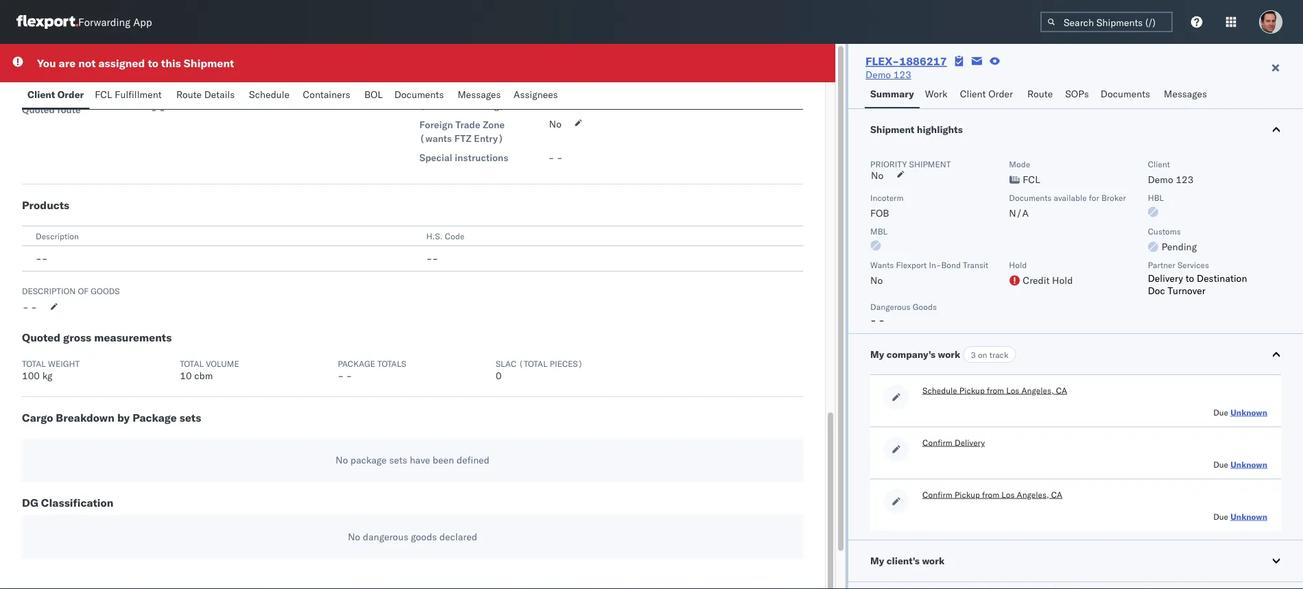 Task type: describe. For each thing, give the bounding box(es) containing it.
dangerous
[[871, 302, 911, 312]]

customs
[[1149, 226, 1182, 236]]

schedule pickup from los angeles, ca button
[[923, 385, 1068, 396]]

route for route details
[[176, 89, 202, 101]]

description of goods
[[22, 286, 120, 296]]

(wants for foreign trade zone (wants 214 filing)
[[420, 100, 452, 112]]

due for confirm pickup from los angeles, ca
[[1214, 512, 1229, 522]]

broker
[[1102, 192, 1127, 203]]

0 horizontal spatial to
[[148, 56, 158, 70]]

on-
[[22, 84, 41, 96]]

turnover
[[1168, 285, 1206, 297]]

filing)
[[475, 100, 506, 112]]

0 horizontal spatial sets
[[180, 411, 201, 425]]

angeles, for confirm pickup from los angeles, ca
[[1017, 490, 1050, 500]]

goods for dangerous
[[411, 531, 437, 543]]

work for my client's work
[[923, 555, 945, 567]]

order for the rightmost client order button
[[989, 88, 1014, 100]]

mode
[[1010, 159, 1031, 169]]

for
[[1090, 192, 1100, 203]]

route for route
[[1028, 88, 1054, 100]]

cargo breakdown by package sets
[[22, 411, 201, 425]]

h.s. code
[[427, 231, 465, 241]]

route
[[57, 104, 81, 116]]

gross
[[63, 331, 91, 345]]

fcl for fcl
[[1023, 174, 1041, 186]]

code
[[445, 231, 465, 241]]

forwarding app
[[78, 15, 152, 28]]

0 horizontal spatial client
[[27, 89, 55, 101]]

2 horizontal spatial documents
[[1101, 88, 1151, 100]]

bol button
[[359, 82, 389, 109]]

bol
[[365, 89, 383, 101]]

123 inside "link"
[[894, 69, 912, 81]]

totals
[[378, 359, 407, 369]]

forwarding
[[78, 15, 131, 28]]

sops button
[[1060, 82, 1096, 108]]

2023
[[187, 84, 210, 96]]

destination
[[1198, 272, 1248, 284]]

client inside client demo 123 incoterm fob
[[1149, 159, 1171, 169]]

1 horizontal spatial client order
[[961, 88, 1014, 100]]

from for schedule
[[988, 385, 1005, 396]]

defined
[[457, 454, 490, 466]]

been
[[433, 454, 454, 466]]

unknown for schedule pickup from los angeles, ca
[[1231, 407, 1268, 418]]

work button
[[920, 82, 955, 108]]

my client's work button
[[849, 541, 1304, 582]]

route details button
[[171, 82, 244, 109]]

h.s.
[[427, 231, 443, 241]]

demo 123
[[866, 69, 912, 81]]

assignees button
[[508, 82, 566, 109]]

0 horizontal spatial documents button
[[389, 82, 452, 109]]

1 vertical spatial hold
[[1053, 275, 1074, 287]]

0 vertical spatial hold
[[1010, 260, 1028, 270]]

fcl fulfillment
[[95, 89, 162, 101]]

instructions
[[455, 152, 509, 164]]

dg classification
[[22, 496, 114, 510]]

on
[[979, 350, 988, 360]]

0 horizontal spatial client order
[[27, 89, 84, 101]]

pieces)
[[550, 359, 583, 369]]

route details
[[176, 89, 235, 101]]

3
[[971, 350, 976, 360]]

track
[[990, 350, 1009, 360]]

by
[[117, 411, 130, 425]]

slac
[[496, 359, 517, 369]]

hbl
[[1149, 192, 1165, 203]]

slac (total pieces) 0
[[496, 359, 583, 382]]

total volume
[[180, 359, 239, 369]]

1 horizontal spatial messages
[[1165, 88, 1208, 100]]

- - for special instructions
[[549, 152, 563, 164]]

weight
[[48, 359, 80, 369]]

100
[[22, 370, 40, 382]]

ca for confirm pickup from los angeles, ca
[[1052, 490, 1063, 500]]

my company's work
[[871, 349, 961, 361]]

pickup for confirm
[[955, 490, 981, 500]]

unknown button for confirm delivery
[[1231, 459, 1268, 470]]

summary button
[[865, 82, 920, 108]]

time
[[41, 84, 61, 96]]

0 horizontal spatial client order button
[[22, 82, 89, 109]]

total for total volume
[[180, 359, 204, 369]]

my for my client's work
[[871, 555, 885, 567]]

15,
[[169, 84, 184, 96]]

fcl for fcl fulfillment
[[95, 89, 112, 101]]

flexport
[[897, 260, 927, 270]]

assigned
[[98, 56, 145, 70]]

trade for ftz
[[456, 119, 481, 131]]

on-time delivery date
[[22, 84, 121, 96]]

0
[[496, 370, 502, 382]]

0 horizontal spatial - -
[[23, 301, 37, 313]]

- - for quoted route
[[151, 104, 165, 116]]

due unknown for confirm pickup from los angeles, ca
[[1214, 512, 1268, 522]]

oct 15, 2023
[[151, 84, 210, 96]]

due unknown for confirm delivery
[[1214, 459, 1268, 470]]

unknown for confirm delivery
[[1231, 459, 1268, 470]]

1 horizontal spatial messages button
[[1159, 82, 1215, 108]]

(total
[[519, 359, 548, 369]]

schedule button
[[244, 82, 297, 109]]

los for schedule pickup from los angeles, ca
[[1007, 385, 1020, 396]]

from for confirm
[[983, 490, 1000, 500]]

123 inside client demo 123 incoterm fob
[[1177, 174, 1194, 186]]

mbl
[[871, 226, 888, 236]]

delivery inside the partner services delivery to destination doc turnover dangerous goods - -
[[1149, 272, 1184, 284]]

containers
[[303, 89, 351, 101]]

highlights
[[917, 124, 963, 136]]

unknown button for schedule pickup from los angeles, ca
[[1231, 407, 1268, 418]]

pickup for schedule
[[960, 385, 985, 396]]

to inside the partner services delivery to destination doc turnover dangerous goods - -
[[1186, 272, 1195, 284]]

shipment
[[910, 159, 951, 169]]

quoted gross measurements
[[22, 331, 172, 345]]

2 -- from the left
[[427, 253, 438, 265]]

0 horizontal spatial messages
[[458, 89, 501, 101]]

1 horizontal spatial client
[[961, 88, 987, 100]]

shipment highlights button
[[849, 109, 1304, 150]]

unknown button for confirm pickup from los angeles, ca
[[1231, 512, 1268, 522]]

client's
[[887, 555, 920, 567]]

1 -- from the left
[[36, 253, 48, 265]]

wants
[[871, 260, 894, 270]]

app
[[133, 15, 152, 28]]

foreign trade zone (wants ftz entry)
[[420, 119, 505, 144]]

partner
[[1149, 260, 1176, 270]]



Task type: locate. For each thing, give the bounding box(es) containing it.
1 my from the top
[[871, 349, 885, 361]]

to up turnover
[[1186, 272, 1195, 284]]

client right 'work' button
[[961, 88, 987, 100]]

1 foreign from the top
[[420, 86, 453, 98]]

due for schedule pickup from los angeles, ca
[[1214, 407, 1229, 418]]

have
[[410, 454, 430, 466]]

1 unknown from the top
[[1231, 407, 1268, 418]]

1 vertical spatial to
[[1186, 272, 1195, 284]]

2 vertical spatial unknown button
[[1231, 512, 1268, 522]]

schedule inside button
[[923, 385, 958, 396]]

goods left declared
[[411, 531, 437, 543]]

1 horizontal spatial delivery
[[1149, 272, 1184, 284]]

1 horizontal spatial schedule
[[923, 385, 958, 396]]

from
[[988, 385, 1005, 396], [983, 490, 1000, 500]]

0 vertical spatial to
[[148, 56, 158, 70]]

0 vertical spatial unknown
[[1231, 407, 1268, 418]]

0 horizontal spatial route
[[176, 89, 202, 101]]

trade up 214 at left
[[456, 86, 481, 98]]

client order button
[[955, 82, 1023, 108], [22, 82, 89, 109]]

you
[[37, 56, 56, 70]]

foreign inside foreign trade zone (wants ftz entry)
[[420, 119, 453, 131]]

(wants inside foreign trade zone (wants 214 filing)
[[420, 100, 452, 112]]

3 unknown button from the top
[[1231, 512, 1268, 522]]

summary
[[871, 88, 915, 100]]

cargo
[[22, 411, 53, 425]]

1 horizontal spatial documents
[[1010, 192, 1052, 203]]

flex-
[[866, 54, 900, 68]]

0 vertical spatial fcl
[[95, 89, 112, 101]]

0 horizontal spatial demo
[[866, 69, 892, 81]]

documents right bol 'button'
[[395, 89, 444, 101]]

0 horizontal spatial order
[[57, 89, 84, 101]]

cbm
[[194, 370, 213, 382]]

2 unknown button from the top
[[1231, 459, 1268, 470]]

2 my from the top
[[871, 555, 885, 567]]

my left client's
[[871, 555, 885, 567]]

description down 'products'
[[36, 231, 79, 241]]

quoted
[[22, 104, 55, 116], [22, 331, 60, 345]]

1 vertical spatial from
[[983, 490, 1000, 500]]

ftz
[[455, 132, 472, 144]]

foreign
[[420, 86, 453, 98], [420, 119, 453, 131]]

pending
[[1162, 241, 1198, 253]]

1 vertical spatial demo
[[1149, 174, 1174, 186]]

total inside total weight 100 kg
[[22, 359, 46, 369]]

my client's work
[[871, 555, 945, 567]]

0 vertical spatial los
[[1007, 385, 1020, 396]]

documents button left 214 at left
[[389, 82, 452, 109]]

(wants inside foreign trade zone (wants ftz entry)
[[420, 132, 452, 144]]

0 vertical spatial trade
[[456, 86, 481, 98]]

1 total from the left
[[22, 359, 46, 369]]

due unknown
[[1214, 407, 1268, 418], [1214, 459, 1268, 470], [1214, 512, 1268, 522]]

confirm pickup from los angeles, ca button
[[923, 489, 1063, 500]]

1 trade from the top
[[456, 86, 481, 98]]

1 horizontal spatial package
[[338, 359, 376, 369]]

quoted down the on-
[[22, 104, 55, 116]]

- - down description of goods
[[23, 301, 37, 313]]

1 vertical spatial unknown
[[1231, 459, 1268, 470]]

0 horizontal spatial schedule
[[249, 89, 290, 101]]

no inside wants flexport in-bond transit no
[[871, 275, 883, 287]]

fulfillment
[[115, 89, 162, 101]]

ca
[[1057, 385, 1068, 396], [1052, 490, 1063, 500]]

1 horizontal spatial hold
[[1053, 275, 1074, 287]]

doc
[[1149, 285, 1166, 297]]

10
[[180, 370, 192, 382]]

0 vertical spatial due unknown
[[1214, 407, 1268, 418]]

client up quoted route
[[27, 89, 55, 101]]

documents up n/a
[[1010, 192, 1052, 203]]

-- down h.s.
[[427, 253, 438, 265]]

0 vertical spatial - -
[[151, 104, 165, 116]]

goods right of
[[91, 286, 120, 296]]

1 due unknown from the top
[[1214, 407, 1268, 418]]

0 vertical spatial demo
[[866, 69, 892, 81]]

1 vertical spatial unknown button
[[1231, 459, 1268, 470]]

my left 'company's'
[[871, 349, 885, 361]]

-- up description of goods
[[36, 253, 48, 265]]

pickup
[[960, 385, 985, 396], [955, 490, 981, 500]]

1 vertical spatial sets
[[389, 454, 408, 466]]

package inside package totals - -
[[338, 359, 376, 369]]

priority
[[871, 159, 908, 169]]

123 down the 'flex-1886217' 'link'
[[894, 69, 912, 81]]

-
[[151, 104, 157, 116], [159, 104, 165, 116], [549, 152, 555, 164], [557, 152, 563, 164], [36, 253, 42, 265], [42, 253, 48, 265], [427, 253, 432, 265], [432, 253, 438, 265], [23, 301, 29, 313], [31, 301, 37, 313], [871, 314, 877, 326], [879, 314, 885, 326], [338, 370, 344, 382], [346, 370, 352, 382]]

no package sets have been defined
[[336, 454, 490, 466]]

entry)
[[474, 132, 504, 144]]

1 horizontal spatial total
[[180, 359, 204, 369]]

dangerous
[[363, 531, 409, 543]]

work
[[926, 88, 948, 100]]

confirm for confirm pickup from los angeles, ca
[[923, 490, 953, 500]]

0 horizontal spatial delivery
[[955, 437, 985, 448]]

0 vertical spatial confirm
[[923, 437, 953, 448]]

are
[[59, 56, 76, 70]]

quoted up total weight 100 kg
[[22, 331, 60, 345]]

confirm
[[923, 437, 953, 448], [923, 490, 953, 500]]

0 vertical spatial delivery
[[1149, 272, 1184, 284]]

1 vertical spatial confirm
[[923, 490, 953, 500]]

credit
[[1023, 275, 1050, 287]]

client up hbl
[[1149, 159, 1171, 169]]

1 horizontal spatial route
[[1028, 88, 1054, 100]]

1 horizontal spatial demo
[[1149, 174, 1174, 186]]

work inside the my client's work button
[[923, 555, 945, 567]]

1 horizontal spatial --
[[427, 253, 438, 265]]

3 unknown from the top
[[1231, 512, 1268, 522]]

1 vertical spatial delivery
[[955, 437, 985, 448]]

schedule pickup from los angeles, ca
[[923, 385, 1068, 396]]

1 vertical spatial ca
[[1052, 490, 1063, 500]]

trade inside foreign trade zone (wants 214 filing)
[[456, 86, 481, 98]]

1 vertical spatial my
[[871, 555, 885, 567]]

route button
[[1023, 82, 1060, 108]]

0 vertical spatial due
[[1214, 407, 1229, 418]]

0 vertical spatial 123
[[894, 69, 912, 81]]

0 vertical spatial foreign
[[420, 86, 453, 98]]

demo
[[866, 69, 892, 81], [1149, 174, 1174, 186]]

1 vertical spatial pickup
[[955, 490, 981, 500]]

0 horizontal spatial documents
[[395, 89, 444, 101]]

2 due unknown from the top
[[1214, 459, 1268, 470]]

delivery inside 'button'
[[955, 437, 985, 448]]

los inside schedule pickup from los angeles, ca button
[[1007, 385, 1020, 396]]

1 horizontal spatial to
[[1186, 272, 1195, 284]]

zone up "filing)"
[[483, 86, 505, 98]]

schedule for schedule pickup from los angeles, ca
[[923, 385, 958, 396]]

work for my company's work
[[938, 349, 961, 361]]

1 vertical spatial trade
[[456, 119, 481, 131]]

route
[[1028, 88, 1054, 100], [176, 89, 202, 101]]

flex-1886217
[[866, 54, 948, 68]]

1 zone from the top
[[483, 86, 505, 98]]

my for my company's work
[[871, 349, 885, 361]]

0 vertical spatial schedule
[[249, 89, 290, 101]]

not
[[78, 56, 96, 70]]

1 horizontal spatial 123
[[1177, 174, 1194, 186]]

schedule for schedule
[[249, 89, 290, 101]]

description
[[36, 231, 79, 241], [22, 286, 76, 296]]

trade up ftz
[[456, 119, 481, 131]]

2 zone from the top
[[483, 119, 505, 131]]

0 vertical spatial my
[[871, 349, 885, 361]]

123 up customs
[[1177, 174, 1194, 186]]

2 vertical spatial - -
[[23, 301, 37, 313]]

documents inside documents available for broker n/a
[[1010, 192, 1052, 203]]

0 vertical spatial package
[[338, 359, 376, 369]]

partner services delivery to destination doc turnover dangerous goods - -
[[871, 260, 1248, 326]]

1 horizontal spatial client order button
[[955, 82, 1023, 108]]

company's
[[887, 349, 936, 361]]

fcl inside "button"
[[95, 89, 112, 101]]

package totals - -
[[338, 359, 407, 382]]

order for the leftmost client order button
[[57, 89, 84, 101]]

schedule right details
[[249, 89, 290, 101]]

package left totals
[[338, 359, 376, 369]]

2 vertical spatial unknown
[[1231, 512, 1268, 522]]

2 vertical spatial due unknown
[[1214, 512, 1268, 522]]

angeles, for schedule pickup from los angeles, ca
[[1022, 385, 1055, 396]]

zone inside foreign trade zone (wants 214 filing)
[[483, 86, 505, 98]]

2 trade from the top
[[456, 119, 481, 131]]

2 confirm from the top
[[923, 490, 953, 500]]

foreign up foreign trade zone (wants ftz entry)
[[420, 86, 453, 98]]

1 horizontal spatial - -
[[151, 104, 165, 116]]

shipment highlights
[[871, 124, 963, 136]]

documents available for broker n/a
[[1010, 192, 1127, 219]]

documents right sops button
[[1101, 88, 1151, 100]]

schedule down my company's work
[[923, 385, 958, 396]]

order up the route
[[57, 89, 84, 101]]

confirm inside confirm delivery 'button'
[[923, 437, 953, 448]]

quoted route
[[22, 104, 81, 116]]

Search Shipments (/) text field
[[1041, 12, 1174, 32]]

foreign for foreign trade zone (wants ftz entry)
[[420, 119, 453, 131]]

0 horizontal spatial messages button
[[452, 82, 508, 109]]

0 vertical spatial sets
[[180, 411, 201, 425]]

breakdown
[[56, 411, 115, 425]]

zone for foreign trade zone (wants ftz entry)
[[483, 119, 505, 131]]

schedule inside button
[[249, 89, 290, 101]]

sets down 10
[[180, 411, 201, 425]]

2 quoted from the top
[[22, 331, 60, 345]]

1 vertical spatial quoted
[[22, 331, 60, 345]]

total up 100
[[22, 359, 46, 369]]

0 vertical spatial shipment
[[184, 56, 234, 70]]

sops
[[1066, 88, 1090, 100]]

hold up credit
[[1010, 260, 1028, 270]]

0 vertical spatial angeles,
[[1022, 385, 1055, 396]]

2 due from the top
[[1214, 459, 1229, 470]]

zone up entry)
[[483, 119, 505, 131]]

description for description of goods
[[22, 286, 76, 296]]

1 vertical spatial package
[[133, 411, 177, 425]]

pickup down confirm delivery 'button' at the right of the page
[[955, 490, 981, 500]]

0 vertical spatial work
[[938, 349, 961, 361]]

containers button
[[297, 82, 359, 109]]

due unknown for schedule pickup from los angeles, ca
[[1214, 407, 1268, 418]]

work left '3'
[[938, 349, 961, 361]]

1 quoted from the top
[[22, 104, 55, 116]]

demo inside "link"
[[866, 69, 892, 81]]

client order up quoted route
[[27, 89, 84, 101]]

to
[[148, 56, 158, 70], [1186, 272, 1195, 284]]

0 vertical spatial quoted
[[22, 104, 55, 116]]

transit
[[964, 260, 989, 270]]

bond
[[942, 260, 961, 270]]

confirm inside confirm pickup from los angeles, ca button
[[923, 490, 953, 500]]

foreign inside foreign trade zone (wants 214 filing)
[[420, 86, 453, 98]]

confirm for confirm delivery
[[923, 437, 953, 448]]

client order right 'work' button
[[961, 88, 1014, 100]]

2 (wants from the top
[[420, 132, 452, 144]]

from down the track
[[988, 385, 1005, 396]]

total for total weight 100 kg
[[22, 359, 46, 369]]

documents
[[1101, 88, 1151, 100], [395, 89, 444, 101], [1010, 192, 1052, 203]]

trade
[[456, 86, 481, 98], [456, 119, 481, 131]]

total
[[22, 359, 46, 369], [180, 359, 204, 369]]

123
[[894, 69, 912, 81], [1177, 174, 1194, 186]]

zone inside foreign trade zone (wants ftz entry)
[[483, 119, 505, 131]]

delivery up confirm pickup from los angeles, ca
[[955, 437, 985, 448]]

quoted for quoted route
[[22, 104, 55, 116]]

to left this in the left top of the page
[[148, 56, 158, 70]]

0 horizontal spatial fcl
[[95, 89, 112, 101]]

flexport. image
[[16, 15, 78, 29]]

- - down assignees button at the left of page
[[549, 152, 563, 164]]

2 total from the left
[[180, 359, 204, 369]]

order left route button
[[989, 88, 1014, 100]]

flex-1886217 link
[[866, 54, 948, 68]]

zone for foreign trade zone (wants 214 filing)
[[483, 86, 505, 98]]

0 vertical spatial unknown button
[[1231, 407, 1268, 418]]

delivery down partner
[[1149, 272, 1184, 284]]

1 due from the top
[[1214, 407, 1229, 418]]

0 vertical spatial pickup
[[960, 385, 985, 396]]

1 vertical spatial schedule
[[923, 385, 958, 396]]

documents button right "sops"
[[1096, 82, 1159, 108]]

trade inside foreign trade zone (wants ftz entry)
[[456, 119, 481, 131]]

shipment inside button
[[871, 124, 915, 136]]

(wants up 'special'
[[420, 132, 452, 144]]

1 vertical spatial foreign
[[420, 119, 453, 131]]

total weight 100 kg
[[22, 359, 80, 382]]

demo down flex- at the top right of page
[[866, 69, 892, 81]]

quoted for quoted gross measurements
[[22, 331, 60, 345]]

0 horizontal spatial goods
[[91, 286, 120, 296]]

3 due unknown from the top
[[1214, 512, 1268, 522]]

demo up hbl
[[1149, 174, 1174, 186]]

due for confirm delivery
[[1214, 459, 1229, 470]]

1 horizontal spatial fcl
[[1023, 174, 1041, 186]]

foreign for foreign trade zone (wants 214 filing)
[[420, 86, 453, 98]]

kg
[[42, 370, 53, 382]]

- - down oct
[[151, 104, 165, 116]]

of
[[78, 286, 89, 296]]

214
[[455, 100, 472, 112]]

0 horizontal spatial total
[[22, 359, 46, 369]]

1 vertical spatial due unknown
[[1214, 459, 1268, 470]]

shipment up 2023 at the left top of page
[[184, 56, 234, 70]]

volume
[[206, 359, 239, 369]]

goods
[[913, 302, 937, 312]]

0 vertical spatial goods
[[91, 286, 120, 296]]

0 vertical spatial description
[[36, 231, 79, 241]]

(wants left 214 at left
[[420, 100, 452, 112]]

unknown for confirm pickup from los angeles, ca
[[1231, 512, 1268, 522]]

1 vertical spatial (wants
[[420, 132, 452, 144]]

0 horizontal spatial --
[[36, 253, 48, 265]]

trade for 214
[[456, 86, 481, 98]]

1 unknown button from the top
[[1231, 407, 1268, 418]]

2 horizontal spatial - -
[[549, 152, 563, 164]]

total up 10
[[180, 359, 204, 369]]

pickup down '3'
[[960, 385, 985, 396]]

no dangerous goods declared
[[348, 531, 478, 543]]

forwarding app link
[[16, 15, 152, 29]]

client
[[961, 88, 987, 100], [27, 89, 55, 101], [1149, 159, 1171, 169]]

goods for of
[[91, 286, 120, 296]]

package
[[338, 359, 376, 369], [133, 411, 177, 425]]

work right client's
[[923, 555, 945, 567]]

demo 123 link
[[866, 68, 912, 82]]

2 foreign from the top
[[420, 119, 453, 131]]

description for description
[[36, 231, 79, 241]]

foreign up 'special'
[[420, 119, 453, 131]]

1 confirm from the top
[[923, 437, 953, 448]]

hold
[[1010, 260, 1028, 270], [1053, 275, 1074, 287]]

0 horizontal spatial package
[[133, 411, 177, 425]]

1 vertical spatial fcl
[[1023, 174, 1041, 186]]

delivery
[[63, 84, 98, 96]]

fcl
[[95, 89, 112, 101], [1023, 174, 1041, 186]]

1 vertical spatial 123
[[1177, 174, 1194, 186]]

confirm pickup from los angeles, ca
[[923, 490, 1063, 500]]

2 vertical spatial due
[[1214, 512, 1229, 522]]

sets left have
[[389, 454, 408, 466]]

1 vertical spatial work
[[923, 555, 945, 567]]

1 horizontal spatial sets
[[389, 454, 408, 466]]

2 horizontal spatial client
[[1149, 159, 1171, 169]]

hold right credit
[[1053, 275, 1074, 287]]

shipment
[[184, 56, 234, 70], [871, 124, 915, 136]]

3 due from the top
[[1214, 512, 1229, 522]]

0 vertical spatial zone
[[483, 86, 505, 98]]

1 (wants from the top
[[420, 100, 452, 112]]

package right by at the bottom of the page
[[133, 411, 177, 425]]

my inside button
[[871, 555, 885, 567]]

los for confirm pickup from los angeles, ca
[[1002, 490, 1015, 500]]

1 horizontal spatial goods
[[411, 531, 437, 543]]

1 vertical spatial description
[[22, 286, 76, 296]]

my
[[871, 349, 885, 361], [871, 555, 885, 567]]

1 horizontal spatial order
[[989, 88, 1014, 100]]

fob
[[871, 207, 890, 219]]

los inside confirm pickup from los angeles, ca button
[[1002, 490, 1015, 500]]

shipment down summary button
[[871, 124, 915, 136]]

messages
[[1165, 88, 1208, 100], [458, 89, 501, 101]]

(wants for foreign trade zone (wants ftz entry)
[[420, 132, 452, 144]]

demo inside client demo 123 incoterm fob
[[1149, 174, 1174, 186]]

oct
[[151, 84, 167, 96]]

1 vertical spatial due
[[1214, 459, 1229, 470]]

1 horizontal spatial documents button
[[1096, 82, 1159, 108]]

1 horizontal spatial shipment
[[871, 124, 915, 136]]

1 vertical spatial los
[[1002, 490, 1015, 500]]

due
[[1214, 407, 1229, 418], [1214, 459, 1229, 470], [1214, 512, 1229, 522]]

2 unknown from the top
[[1231, 459, 1268, 470]]

description left of
[[22, 286, 76, 296]]

ca for schedule pickup from los angeles, ca
[[1057, 385, 1068, 396]]

1 vertical spatial goods
[[411, 531, 437, 543]]

from down confirm delivery 'button' at the right of the page
[[983, 490, 1000, 500]]

package
[[351, 454, 387, 466]]



Task type: vqa. For each thing, say whether or not it's contained in the screenshot.
fourth MMM D, YYYY text field -- : -- -- "text box"
no



